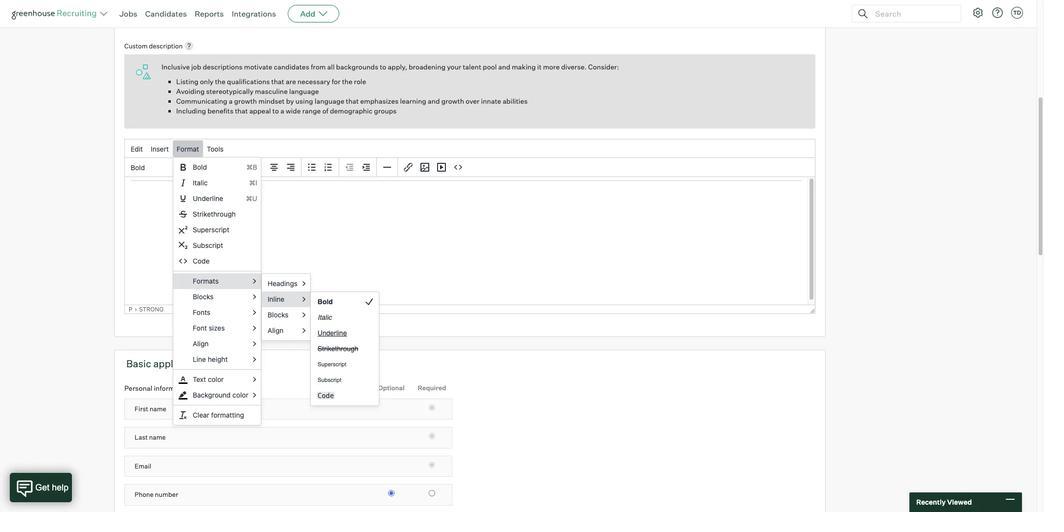 Task type: vqa. For each thing, say whether or not it's contained in the screenshot.
third menu item from the top
yes



Task type: locate. For each thing, give the bounding box(es) containing it.
align menu item
[[262, 323, 310, 339], [173, 337, 261, 352]]

blocks menu item down formats
[[173, 290, 261, 305]]

benefits
[[208, 107, 234, 115]]

0 vertical spatial align
[[268, 327, 284, 335]]

blocks menu item down 'inline'
[[262, 308, 310, 323]]

0 horizontal spatial color
[[208, 376, 224, 384]]

subscript inside menu item
[[193, 242, 223, 250]]

growth left over
[[442, 97, 465, 105]]

4 toolbar from the left
[[339, 158, 377, 177]]

›
[[135, 306, 137, 314]]

toolbar
[[193, 158, 247, 177], [247, 158, 302, 177], [302, 158, 339, 177], [339, 158, 377, 177], [398, 158, 469, 177]]

0 vertical spatial code
[[193, 257, 210, 266]]

format button
[[173, 141, 203, 157]]

sizes
[[209, 324, 225, 333]]

name for first name
[[150, 405, 166, 413]]

1 vertical spatial italic
[[318, 314, 332, 322]]

menu item up strikethrough menu item
[[173, 175, 261, 191]]

basic
[[126, 358, 151, 370]]

strikethrough
[[193, 210, 236, 219], [318, 345, 359, 353]]

0 vertical spatial italic
[[193, 179, 208, 187]]

1 horizontal spatial italic
[[318, 314, 332, 322]]

0 vertical spatial blocks menu item
[[173, 290, 261, 305]]

strikethrough down bold checkbox item at bottom
[[318, 345, 359, 353]]

0 horizontal spatial code
[[193, 257, 210, 266]]

0 horizontal spatial strikethrough
[[193, 210, 236, 219]]

information down application
[[154, 385, 191, 393]]

subscript menu item
[[173, 238, 261, 254]]

menu bar containing edit
[[125, 140, 816, 159]]

and
[[499, 63, 511, 71], [428, 97, 440, 105]]

backgrounds
[[336, 63, 379, 71]]

the right for
[[342, 77, 353, 86]]

edit button
[[127, 141, 147, 157]]

consider:
[[589, 63, 620, 71]]

text color
[[193, 376, 224, 384]]

blocks up fonts
[[193, 293, 214, 301]]

0 horizontal spatial to
[[273, 107, 279, 115]]

strikethrough menu item
[[173, 207, 261, 222]]

1 horizontal spatial the
[[342, 77, 353, 86]]

1 vertical spatial align
[[193, 340, 209, 348]]

italic inside menu item
[[193, 179, 208, 187]]

0 horizontal spatial align
[[193, 340, 209, 348]]

1 the from the left
[[215, 77, 226, 86]]

of
[[323, 107, 329, 115]]

align menu item up height
[[173, 337, 261, 352]]

1 vertical spatial name
[[149, 434, 166, 442]]

None radio
[[429, 405, 436, 411], [388, 491, 395, 497], [429, 491, 436, 497], [429, 405, 436, 411], [388, 491, 395, 497], [429, 491, 436, 497]]

emphasizes
[[361, 97, 399, 105]]

edit
[[131, 145, 143, 153]]

insert button
[[147, 141, 173, 157]]

menu item containing underline
[[173, 191, 261, 207]]

None radio
[[429, 434, 436, 440], [429, 462, 436, 469], [429, 434, 436, 440], [429, 462, 436, 469]]

1 horizontal spatial a
[[281, 107, 284, 115]]

bold checkbox item
[[311, 295, 379, 310]]

bold inside dropdown button
[[131, 163, 145, 172]]

align menu item down the inline "menu item"
[[262, 323, 310, 339]]

menu bar
[[125, 140, 816, 159]]

0 vertical spatial language
[[289, 87, 319, 96]]

2 menu item from the top
[[173, 175, 261, 191]]

font sizes menu item
[[173, 321, 261, 337]]

a
[[229, 97, 233, 105], [281, 107, 284, 115]]

color up background color menu item
[[208, 376, 224, 384]]

0 vertical spatial and
[[499, 63, 511, 71]]

menu
[[173, 157, 262, 426]]

strong
[[139, 306, 164, 314]]

bold down format
[[193, 163, 207, 172]]

broadening
[[409, 63, 446, 71]]

name right last
[[149, 434, 166, 442]]

italic down bold checkbox item at bottom
[[318, 314, 332, 322]]

menu item down tools
[[173, 160, 261, 175]]

underline up strikethrough menu item
[[193, 195, 223, 203]]

formats
[[193, 277, 219, 286]]

strikethrough inside menu item
[[193, 210, 236, 219]]

⌘b
[[247, 163, 257, 172]]

1 vertical spatial code
[[318, 392, 334, 400]]

0 vertical spatial color
[[208, 376, 224, 384]]

post description
[[126, 9, 201, 22]]

1 vertical spatial and
[[428, 97, 440, 105]]

1 vertical spatial blocks menu item
[[262, 308, 310, 323]]

0 vertical spatial that
[[272, 77, 285, 86]]

blocks down 'inline'
[[268, 311, 289, 319]]

align down 'inline'
[[268, 327, 284, 335]]

0 horizontal spatial superscript
[[193, 226, 230, 234]]

name right first
[[150, 405, 166, 413]]

clear
[[193, 412, 209, 420]]

0 vertical spatial underline
[[193, 195, 223, 203]]

0 vertical spatial description
[[149, 9, 201, 22]]

0 horizontal spatial the
[[215, 77, 226, 86]]

pool
[[483, 63, 497, 71]]

candidates
[[274, 63, 310, 71]]

0 vertical spatial information
[[207, 358, 259, 370]]

color
[[208, 376, 224, 384], [233, 392, 249, 400]]

configure image
[[973, 7, 985, 19]]

italic
[[193, 179, 208, 187], [318, 314, 332, 322]]

that up masculine
[[272, 77, 285, 86]]

that left 'appeal'
[[235, 107, 248, 115]]

0 vertical spatial strikethrough
[[193, 210, 236, 219]]

your
[[447, 63, 462, 71]]

menu item up superscript menu item
[[173, 191, 261, 207]]

candidates
[[145, 9, 187, 19]]

superscript menu item
[[173, 222, 261, 238]]

information up text color menu item
[[207, 358, 259, 370]]

last
[[135, 434, 148, 442]]

0 horizontal spatial italic
[[193, 179, 208, 187]]

1 horizontal spatial color
[[233, 392, 249, 400]]

1 vertical spatial information
[[154, 385, 191, 393]]

0 vertical spatial to
[[380, 63, 387, 71]]

bold down edit at the top of the page
[[131, 163, 145, 172]]

stereotypically
[[206, 87, 254, 96]]

inclusive
[[162, 63, 190, 71]]

italic up strikethrough menu item
[[193, 179, 208, 187]]

1 vertical spatial subscript
[[318, 377, 342, 384]]

1 vertical spatial language
[[315, 97, 345, 105]]

align down font on the left bottom
[[193, 340, 209, 348]]

code menu item
[[173, 254, 261, 270]]

1 horizontal spatial code
[[318, 392, 334, 400]]

menu containing bold
[[173, 157, 262, 426]]

bold inside checkbox item
[[318, 298, 333, 306]]

underline
[[193, 195, 223, 203], [318, 330, 347, 338]]

clear formatting
[[193, 412, 244, 420]]

and right the 'pool'
[[499, 63, 511, 71]]

superscript
[[193, 226, 230, 234], [318, 362, 347, 368]]

abilities
[[503, 97, 528, 105]]

0 vertical spatial a
[[229, 97, 233, 105]]

range
[[302, 107, 321, 115]]

5 toolbar from the left
[[398, 158, 469, 177]]

menu item
[[173, 160, 261, 175], [173, 175, 261, 191], [173, 191, 261, 207]]

description
[[149, 9, 201, 22], [149, 42, 183, 50]]

bold right the inline "menu item"
[[318, 298, 333, 306]]

1 description from the top
[[149, 9, 201, 22]]

line height
[[193, 356, 228, 364]]

avoiding
[[176, 87, 205, 96]]

language up using on the left top of the page
[[289, 87, 319, 96]]

inline menu item
[[262, 292, 310, 308]]

clear formatting menu item
[[173, 408, 261, 424]]

a down the stereotypically
[[229, 97, 233, 105]]

2 the from the left
[[342, 77, 353, 86]]

0 horizontal spatial a
[[229, 97, 233, 105]]

menu item containing italic
[[173, 175, 261, 191]]

1 vertical spatial strikethrough
[[318, 345, 359, 353]]

0 horizontal spatial bold
[[131, 163, 145, 172]]

1 horizontal spatial to
[[380, 63, 387, 71]]

1 horizontal spatial information
[[207, 358, 259, 370]]

navigation
[[129, 306, 807, 314]]

1 vertical spatial underline
[[318, 330, 347, 338]]

and right the learning
[[428, 97, 440, 105]]

1 horizontal spatial blocks menu item
[[262, 308, 310, 323]]

1 vertical spatial that
[[346, 97, 359, 105]]

2 vertical spatial that
[[235, 107, 248, 115]]

necessary
[[298, 77, 331, 86]]

background color
[[193, 392, 249, 400]]

1 vertical spatial blocks
[[268, 311, 289, 319]]

1 menu item from the top
[[173, 160, 261, 175]]

application
[[153, 358, 204, 370]]

0 vertical spatial blocks
[[193, 293, 214, 301]]

growth up 'appeal'
[[234, 97, 257, 105]]

0 horizontal spatial subscript
[[193, 242, 223, 250]]

underline down bold checkbox item at bottom
[[318, 330, 347, 338]]

the right only
[[215, 77, 226, 86]]

blocks menu item
[[173, 290, 261, 305], [262, 308, 310, 323]]

description for post description
[[149, 9, 201, 22]]

color inside background color menu item
[[233, 392, 249, 400]]

growth
[[234, 97, 257, 105], [442, 97, 465, 105]]

0 vertical spatial name
[[150, 405, 166, 413]]

1 vertical spatial to
[[273, 107, 279, 115]]

text color menu item
[[173, 372, 261, 388]]

1 vertical spatial color
[[233, 392, 249, 400]]

format
[[177, 145, 199, 153]]

information
[[207, 358, 259, 370], [154, 385, 191, 393]]

bold group
[[125, 158, 816, 177]]

subscript
[[193, 242, 223, 250], [318, 377, 342, 384]]

2 horizontal spatial bold
[[318, 298, 333, 306]]

2 toolbar from the left
[[247, 158, 302, 177]]

language
[[289, 87, 319, 96], [315, 97, 345, 105]]

0 horizontal spatial align menu item
[[173, 337, 261, 352]]

1 horizontal spatial underline
[[318, 330, 347, 338]]

0 vertical spatial superscript
[[193, 226, 230, 234]]

1 toolbar from the left
[[193, 158, 247, 177]]

descriptions
[[203, 63, 243, 71]]

1 horizontal spatial blocks
[[268, 311, 289, 319]]

color up formatting
[[233, 392, 249, 400]]

1 horizontal spatial growth
[[442, 97, 465, 105]]

1 vertical spatial a
[[281, 107, 284, 115]]

1 horizontal spatial superscript
[[318, 362, 347, 368]]

that
[[272, 77, 285, 86], [346, 97, 359, 105], [235, 107, 248, 115]]

formats menu item
[[173, 274, 261, 290]]

to down mindset
[[273, 107, 279, 115]]

add
[[300, 9, 316, 19]]

color inside text color menu item
[[208, 376, 224, 384]]

language up of at the left top
[[315, 97, 345, 105]]

code inside the code menu item
[[193, 257, 210, 266]]

0 horizontal spatial and
[[428, 97, 440, 105]]

0 vertical spatial subscript
[[193, 242, 223, 250]]

appeal
[[250, 107, 271, 115]]

that up the demographic
[[346, 97, 359, 105]]

headings
[[268, 280, 298, 288]]

2 horizontal spatial that
[[346, 97, 359, 105]]

2 description from the top
[[149, 42, 183, 50]]

a left wide
[[281, 107, 284, 115]]

1 vertical spatial superscript
[[318, 362, 347, 368]]

first
[[135, 405, 148, 413]]

to left the apply,
[[380, 63, 387, 71]]

0 horizontal spatial growth
[[234, 97, 257, 105]]

1 vertical spatial description
[[149, 42, 183, 50]]

strikethrough up superscript menu item
[[193, 210, 236, 219]]

code
[[193, 257, 210, 266], [318, 392, 334, 400]]

3 menu item from the top
[[173, 191, 261, 207]]

description for custom description
[[149, 42, 183, 50]]



Task type: describe. For each thing, give the bounding box(es) containing it.
align inside menu
[[193, 340, 209, 348]]

menu item containing bold
[[173, 160, 261, 175]]

⌘i
[[249, 179, 257, 187]]

all
[[327, 63, 335, 71]]

p
[[129, 306, 133, 314]]

reports link
[[195, 9, 224, 19]]

post
[[126, 9, 147, 22]]

bold button
[[127, 159, 191, 176]]

demographic
[[330, 107, 373, 115]]

resize image
[[811, 309, 816, 314]]

1 horizontal spatial align
[[268, 327, 284, 335]]

td
[[1014, 9, 1022, 16]]

making
[[512, 63, 536, 71]]

p button
[[129, 306, 133, 314]]

first name
[[135, 405, 166, 413]]

are
[[286, 77, 296, 86]]

superscript inside menu item
[[193, 226, 230, 234]]

apply,
[[388, 63, 408, 71]]

custom
[[124, 42, 148, 50]]

italic for underline
[[318, 314, 332, 322]]

1 horizontal spatial that
[[272, 77, 285, 86]]

0 horizontal spatial underline
[[193, 195, 223, 203]]

1 growth from the left
[[234, 97, 257, 105]]

from
[[311, 63, 326, 71]]

and inside listing only the qualifications that are necessary for the role avoiding stereotypically masculine language communicating a growth mindset by using language that emphasizes learning and growth over innate abilities including benefits that appeal to a wide range of demographic groups
[[428, 97, 440, 105]]

0 horizontal spatial information
[[154, 385, 191, 393]]

color for text color
[[208, 376, 224, 384]]

td button
[[1010, 5, 1026, 21]]

using
[[296, 97, 313, 105]]

listing only the qualifications that are necessary for the role avoiding stereotypically masculine language communicating a growth mindset by using language that emphasizes learning and growth over innate abilities including benefits that appeal to a wide range of demographic groups
[[176, 77, 528, 115]]

2 growth from the left
[[442, 97, 465, 105]]

3 toolbar from the left
[[302, 158, 339, 177]]

recently viewed
[[917, 499, 973, 507]]

inclusive job descriptions motivate candidates from all backgrounds to apply, broadening your talent pool and making it more diverse. consider:
[[162, 63, 620, 71]]

color for background color
[[233, 392, 249, 400]]

basic application information
[[126, 358, 259, 370]]

more
[[543, 63, 560, 71]]

required
[[418, 385, 446, 392]]

tools
[[207, 145, 224, 153]]

optional
[[378, 385, 405, 392]]

jobs
[[120, 9, 137, 19]]

personal information
[[124, 385, 191, 393]]

td button
[[1012, 7, 1024, 19]]

diverse.
[[562, 63, 587, 71]]

phone number
[[135, 491, 178, 499]]

bold for bold dropdown button
[[131, 163, 145, 172]]

navigation containing p
[[129, 306, 807, 314]]

integrations link
[[232, 9, 276, 19]]

strong button
[[139, 306, 164, 314]]

by
[[286, 97, 294, 105]]

communicating
[[176, 97, 228, 105]]

line
[[193, 356, 206, 364]]

background
[[193, 392, 231, 400]]

integrations
[[232, 9, 276, 19]]

italic for ⌘i
[[193, 179, 208, 187]]

email
[[135, 463, 151, 471]]

job
[[191, 63, 201, 71]]

qualifications
[[227, 77, 270, 86]]

wide
[[286, 107, 301, 115]]

recently
[[917, 499, 946, 507]]

name for last name
[[149, 434, 166, 442]]

viewed
[[948, 499, 973, 507]]

1 horizontal spatial subscript
[[318, 377, 342, 384]]

line height menu item
[[173, 352, 261, 368]]

add button
[[288, 5, 340, 23]]

Search text field
[[873, 7, 953, 21]]

height
[[208, 356, 228, 364]]

including
[[176, 107, 206, 115]]

it
[[538, 63, 542, 71]]

over
[[466, 97, 480, 105]]

insert
[[151, 145, 169, 153]]

formatting
[[211, 412, 244, 420]]

innate
[[481, 97, 502, 105]]

fonts menu item
[[173, 305, 261, 321]]

1 horizontal spatial bold
[[193, 163, 207, 172]]

candidates link
[[145, 9, 187, 19]]

listing
[[176, 77, 199, 86]]

0 horizontal spatial that
[[235, 107, 248, 115]]

bold for bold checkbox item at bottom
[[318, 298, 333, 306]]

font sizes
[[193, 324, 225, 333]]

greenhouse recruiting image
[[12, 8, 100, 20]]

font
[[193, 324, 207, 333]]

text
[[193, 376, 206, 384]]

personal
[[124, 385, 152, 393]]

reports
[[195, 9, 224, 19]]

only
[[200, 77, 214, 86]]

p › strong
[[129, 306, 164, 314]]

number
[[155, 491, 178, 499]]

mindset
[[259, 97, 285, 105]]

masculine
[[255, 87, 288, 96]]

background color menu item
[[173, 388, 261, 404]]

0 horizontal spatial blocks
[[193, 293, 214, 301]]

0 horizontal spatial blocks menu item
[[173, 290, 261, 305]]

1 horizontal spatial align menu item
[[262, 323, 310, 339]]

motivate
[[244, 63, 273, 71]]

to inside listing only the qualifications that are necessary for the role avoiding stereotypically masculine language communicating a growth mindset by using language that emphasizes learning and growth over innate abilities including benefits that appeal to a wide range of demographic groups
[[273, 107, 279, 115]]

⌘u
[[246, 195, 257, 203]]

tools button
[[203, 141, 228, 157]]

groups
[[374, 107, 397, 115]]

1 horizontal spatial strikethrough
[[318, 345, 359, 353]]

1 horizontal spatial and
[[499, 63, 511, 71]]

fonts
[[193, 309, 211, 317]]

headings menu item
[[262, 276, 310, 292]]

talent
[[463, 63, 482, 71]]

inline
[[268, 295, 285, 304]]

role
[[354, 77, 366, 86]]



